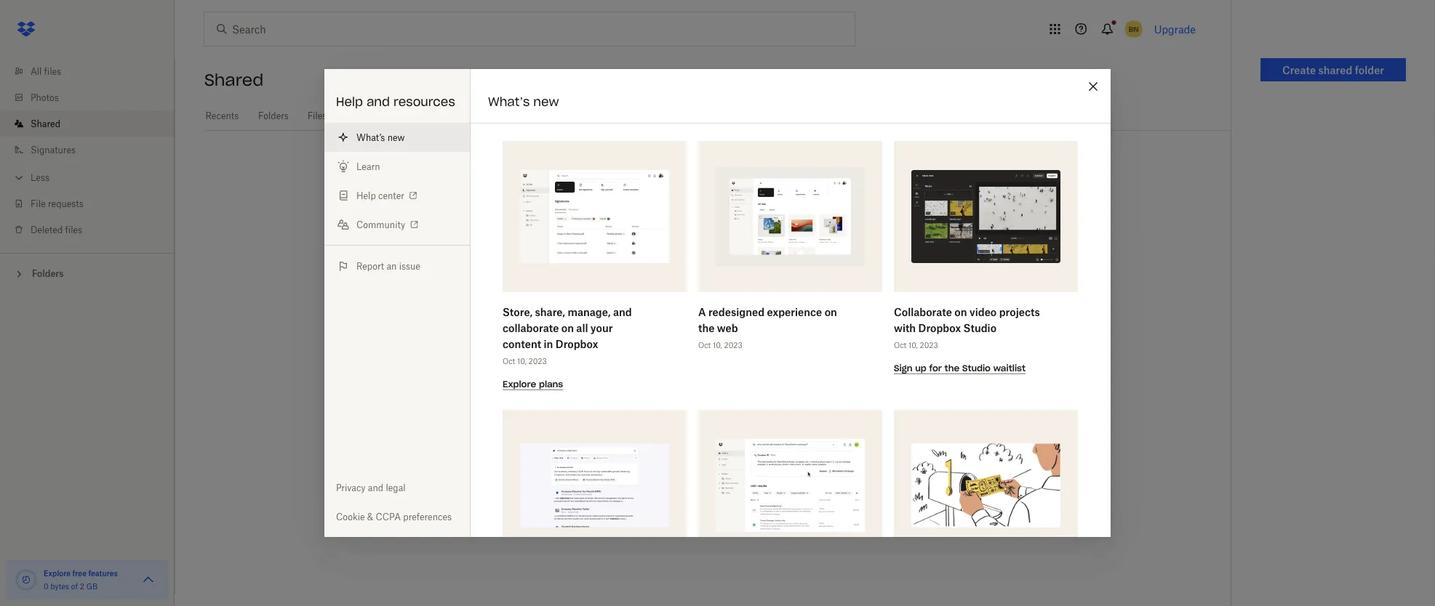 Task type: vqa. For each thing, say whether or not it's contained in the screenshot.
menu containing Folder
no



Task type: describe. For each thing, give the bounding box(es) containing it.
gb
[[86, 582, 98, 591]]

2023 inside store, share, manage, and collaborate on all your content in dropbox oct 10, 2023
[[528, 357, 547, 366]]

all files
[[31, 66, 61, 77]]

and inside store, share, manage, and collaborate on all your content in dropbox oct 10, 2023
[[613, 306, 632, 318]]

recents
[[206, 111, 239, 121]]

folders button
[[0, 263, 175, 284]]

list containing all files
[[0, 49, 175, 253]]

features
[[88, 569, 118, 578]]

file requests link
[[12, 191, 175, 217]]

on inside store, share, manage, and collaborate on all your content in dropbox oct 10, 2023
[[561, 322, 574, 334]]

sign up for the studio waitlist
[[894, 363, 1026, 374]]

experience
[[767, 306, 822, 318]]

shared list item
[[0, 111, 175, 137]]

explore free features 0 bytes of 2 gb
[[44, 569, 118, 591]]

resources
[[394, 94, 455, 109]]

dropbox image
[[12, 15, 41, 44]]

less
[[31, 172, 49, 183]]

shared link
[[12, 111, 175, 137]]

collaborate on video projects with dropbox studio oct 10, 2023
[[894, 306, 1040, 350]]

create
[[1282, 64, 1316, 76]]

privacy and legal link
[[324, 474, 470, 503]]

all
[[31, 66, 42, 77]]

a
[[698, 306, 706, 318]]

video
[[970, 306, 997, 318]]

your
[[591, 322, 613, 334]]

10, inside a redesigned experience on the web oct 10, 2023
[[713, 341, 722, 350]]

issue
[[399, 261, 420, 272]]

oct inside collaborate on video projects with dropbox studio oct 10, 2023
[[894, 341, 907, 350]]

explore for explore plans
[[503, 379, 536, 390]]

what's new inside button
[[356, 132, 405, 143]]

the inside a redesigned experience on the web oct 10, 2023
[[698, 322, 715, 334]]

folder
[[1355, 64, 1384, 76]]

signatures link
[[12, 137, 175, 163]]

up
[[915, 363, 927, 374]]

help center link
[[324, 181, 470, 210]]

0 vertical spatial what's new
[[488, 94, 559, 109]]

cookie & ccpa preferences
[[336, 512, 452, 523]]

the all files section of dropbox image
[[716, 167, 865, 266]]

waitlist
[[993, 363, 1026, 374]]

quota usage element
[[15, 569, 38, 592]]

on inside a redesigned experience on the web oct 10, 2023
[[825, 306, 837, 318]]

deleted files
[[31, 224, 82, 235]]

upgrade
[[1154, 23, 1196, 35]]

community
[[356, 219, 405, 230]]

0
[[44, 582, 49, 591]]

file
[[31, 198, 46, 209]]

folders link
[[257, 102, 290, 129]]

ccpa
[[376, 512, 401, 523]]

collaborate
[[894, 306, 952, 318]]

1 horizontal spatial what's
[[488, 94, 530, 109]]

files link
[[307, 102, 327, 129]]

links
[[345, 111, 368, 121]]

files
[[307, 111, 327, 121]]

dropbox inside store, share, manage, and collaborate on all your content in dropbox oct 10, 2023
[[556, 338, 598, 350]]

shared inside list item
[[31, 118, 60, 129]]

you
[[598, 218, 620, 233]]

dropbox ai helps users search for files in their folders image
[[716, 439, 865, 533]]

cookie & ccpa preferences button
[[324, 503, 470, 532]]

recents link
[[204, 102, 240, 129]]

explore plans link
[[503, 378, 563, 391]]

what's inside what's new button
[[356, 132, 385, 143]]

with dropbox studio, users can collaborate on video projects image
[[911, 170, 1061, 263]]

report an issue
[[356, 261, 420, 272]]

dropbox inside collaborate on video projects with dropbox studio oct 10, 2023
[[918, 322, 961, 334]]

2 horizontal spatial requests
[[680, 189, 755, 209]]

redesigned
[[708, 306, 765, 318]]

deleted
[[31, 224, 63, 235]]

signature
[[597, 189, 675, 209]]

center
[[378, 190, 404, 201]]

an
[[387, 261, 397, 272]]

web
[[717, 322, 738, 334]]

2023 inside a redesigned experience on the web oct 10, 2023
[[724, 341, 742, 350]]

requests for file requests
[[48, 198, 84, 209]]

request
[[624, 218, 671, 233]]

no
[[570, 189, 592, 209]]

dash answer screen image
[[520, 444, 669, 528]]

help and resources
[[336, 94, 455, 109]]

photos
[[31, 92, 59, 103]]

someone looking at a paper coupon image
[[911, 444, 1061, 528]]

they'll
[[746, 218, 781, 233]]

progress
[[780, 189, 853, 209]]

create shared folder
[[1282, 64, 1384, 76]]

10, inside store, share, manage, and collaborate on all your content in dropbox oct 10, 2023
[[517, 357, 527, 366]]

with
[[894, 322, 916, 334]]

manage,
[[568, 306, 611, 318]]

report an issue link
[[324, 252, 470, 281]]

projects
[[999, 306, 1040, 318]]

help for help and resources
[[336, 94, 363, 109]]

oct inside store, share, manage, and collaborate on all your content in dropbox oct 10, 2023
[[503, 357, 515, 366]]

photos link
[[12, 84, 175, 111]]

when you request signatures, they'll appear here.
[[560, 218, 864, 233]]

help center
[[356, 190, 404, 201]]

files for deleted files
[[65, 224, 82, 235]]

report
[[356, 261, 384, 272]]

signatures
[[31, 144, 76, 155]]

2
[[80, 582, 84, 591]]

less image
[[12, 171, 26, 185]]

when
[[560, 218, 595, 233]]

sign up for the studio waitlist link
[[894, 362, 1026, 375]]

folders inside tab list
[[258, 111, 289, 121]]

help and resources dialog
[[324, 69, 1111, 607]]



Task type: locate. For each thing, give the bounding box(es) containing it.
what's
[[488, 94, 530, 109], [356, 132, 385, 143]]

a redesigned experience on the web oct 10, 2023
[[698, 306, 837, 350]]

appear
[[785, 218, 829, 233]]

0 vertical spatial and
[[367, 94, 390, 109]]

new inside button
[[387, 132, 405, 143]]

for
[[929, 363, 942, 374]]

0 vertical spatial in
[[760, 189, 775, 209]]

1 horizontal spatial the
[[945, 363, 960, 374]]

on right experience
[[825, 306, 837, 318]]

signature
[[386, 111, 428, 121]]

1 vertical spatial shared
[[31, 118, 60, 129]]

free
[[72, 569, 87, 578]]

2 horizontal spatial 2023
[[920, 341, 938, 350]]

studio down video
[[964, 322, 997, 334]]

studio left waitlist
[[962, 363, 991, 374]]

0 horizontal spatial shared
[[31, 118, 60, 129]]

0 vertical spatial shared
[[204, 70, 264, 90]]

no signature requests in progress
[[570, 189, 853, 209]]

sign
[[894, 363, 913, 374]]

0 horizontal spatial the
[[698, 322, 715, 334]]

in down collaborate
[[544, 338, 553, 350]]

file requests
[[31, 198, 84, 209]]

1 vertical spatial new
[[387, 132, 405, 143]]

studio inside collaborate on video projects with dropbox studio oct 10, 2023
[[964, 322, 997, 334]]

content
[[503, 338, 541, 350]]

what's new
[[488, 94, 559, 109], [356, 132, 405, 143]]

10, down "content"
[[517, 357, 527, 366]]

10, inside collaborate on video projects with dropbox studio oct 10, 2023
[[908, 341, 918, 350]]

1 horizontal spatial in
[[760, 189, 775, 209]]

share,
[[535, 306, 565, 318]]

deleted files link
[[12, 217, 175, 243]]

0 horizontal spatial oct
[[503, 357, 515, 366]]

10,
[[713, 341, 722, 350], [908, 341, 918, 350], [517, 357, 527, 366]]

of
[[71, 582, 78, 591]]

0 horizontal spatial new
[[387, 132, 405, 143]]

community link
[[324, 210, 470, 239]]

1 vertical spatial and
[[613, 306, 632, 318]]

2023 down "web"
[[724, 341, 742, 350]]

in
[[760, 189, 775, 209], [544, 338, 553, 350]]

2023
[[724, 341, 742, 350], [920, 341, 938, 350], [528, 357, 547, 366]]

requests
[[431, 111, 468, 121], [680, 189, 755, 209], [48, 198, 84, 209]]

1 horizontal spatial explore
[[503, 379, 536, 390]]

on inside collaborate on video projects with dropbox studio oct 10, 2023
[[955, 306, 967, 318]]

10, down with
[[908, 341, 918, 350]]

signatures,
[[675, 218, 742, 233]]

2023 up for
[[920, 341, 938, 350]]

0 horizontal spatial what's new
[[356, 132, 405, 143]]

1 vertical spatial what's new
[[356, 132, 405, 143]]

1 horizontal spatial what's new
[[488, 94, 559, 109]]

studio
[[964, 322, 997, 334], [962, 363, 991, 374]]

list
[[0, 49, 175, 253]]

plans
[[539, 379, 563, 390]]

requests inside tab list
[[431, 111, 468, 121]]

files
[[44, 66, 61, 77], [65, 224, 82, 235]]

1 horizontal spatial new
[[533, 94, 559, 109]]

2 vertical spatial and
[[368, 483, 383, 494]]

0 vertical spatial files
[[44, 66, 61, 77]]

the right for
[[945, 363, 960, 374]]

0 horizontal spatial folders
[[32, 268, 64, 279]]

shared down the photos
[[31, 118, 60, 129]]

2 horizontal spatial oct
[[894, 341, 907, 350]]

1 horizontal spatial files
[[65, 224, 82, 235]]

shared
[[1318, 64, 1353, 76]]

bytes
[[50, 582, 69, 591]]

0 horizontal spatial files
[[44, 66, 61, 77]]

help left center
[[356, 190, 376, 201]]

requests up when you request signatures, they'll appear here.
[[680, 189, 755, 209]]

on left video
[[955, 306, 967, 318]]

0 vertical spatial dropbox
[[918, 322, 961, 334]]

0 horizontal spatial what's
[[356, 132, 385, 143]]

0 vertical spatial new
[[533, 94, 559, 109]]

oct down a
[[698, 341, 711, 350]]

explore plans
[[503, 379, 563, 390]]

explore inside the explore free features 0 bytes of 2 gb
[[44, 569, 71, 578]]

requests right "file"
[[48, 198, 84, 209]]

and right manage,
[[613, 306, 632, 318]]

files right deleted
[[65, 224, 82, 235]]

oct down with
[[894, 341, 907, 350]]

oct down "content"
[[503, 357, 515, 366]]

illustration of an empty shelf image
[[603, 316, 821, 534]]

shared
[[204, 70, 264, 90], [31, 118, 60, 129]]

what's new button
[[324, 123, 470, 152]]

1 vertical spatial help
[[356, 190, 376, 201]]

1 vertical spatial studio
[[962, 363, 991, 374]]

all files link
[[12, 58, 175, 84]]

1 vertical spatial in
[[544, 338, 553, 350]]

1 horizontal spatial requests
[[431, 111, 468, 121]]

on left the all
[[561, 322, 574, 334]]

upgrade link
[[1154, 23, 1196, 35]]

2 horizontal spatial 10,
[[908, 341, 918, 350]]

requests down the resources
[[431, 111, 468, 121]]

create shared folder button
[[1261, 58, 1406, 81]]

files for all files
[[44, 66, 61, 77]]

2023 inside collaborate on video projects with dropbox studio oct 10, 2023
[[920, 341, 938, 350]]

the down a
[[698, 322, 715, 334]]

in inside store, share, manage, and collaborate on all your content in dropbox oct 10, 2023
[[544, 338, 553, 350]]

here.
[[832, 218, 864, 233]]

&
[[367, 512, 373, 523]]

help
[[336, 94, 363, 109], [356, 190, 376, 201]]

0 vertical spatial the
[[698, 322, 715, 334]]

1 horizontal spatial 10,
[[713, 341, 722, 350]]

explore left plans
[[503, 379, 536, 390]]

signature requests
[[386, 111, 468, 121]]

and up links
[[367, 94, 390, 109]]

0 horizontal spatial requests
[[48, 198, 84, 209]]

1 horizontal spatial on
[[825, 306, 837, 318]]

legal
[[386, 483, 406, 494]]

1 vertical spatial files
[[65, 224, 82, 235]]

0 horizontal spatial in
[[544, 338, 553, 350]]

collaborate
[[503, 322, 559, 334]]

1 horizontal spatial folders
[[258, 111, 289, 121]]

links link
[[345, 102, 368, 129]]

learn link
[[324, 152, 470, 181]]

shared up the recents link
[[204, 70, 264, 90]]

store, share, manage, and collaborate on all your content in dropbox oct 10, 2023
[[503, 306, 632, 366]]

0 vertical spatial help
[[336, 94, 363, 109]]

store,
[[503, 306, 533, 318]]

and for legal
[[368, 483, 383, 494]]

10, down "web"
[[713, 341, 722, 350]]

folders inside 'button'
[[32, 268, 64, 279]]

0 vertical spatial what's
[[488, 94, 530, 109]]

folders down deleted
[[32, 268, 64, 279]]

signature requests link
[[386, 102, 468, 129]]

folders left files
[[258, 111, 289, 121]]

dropbox down collaborate
[[918, 322, 961, 334]]

oct inside a redesigned experience on the web oct 10, 2023
[[698, 341, 711, 350]]

0 vertical spatial folders
[[258, 111, 289, 121]]

1 vertical spatial what's
[[356, 132, 385, 143]]

files right all
[[44, 66, 61, 77]]

preferences
[[403, 512, 452, 523]]

privacy and legal
[[336, 483, 406, 494]]

1 horizontal spatial dropbox
[[918, 322, 961, 334]]

2 horizontal spatial on
[[955, 306, 967, 318]]

explore up bytes on the left bottom of page
[[44, 569, 71, 578]]

the entry point screen of dropbox sign image
[[520, 170, 669, 263]]

in up they'll
[[760, 189, 775, 209]]

dropbox down the all
[[556, 338, 598, 350]]

0 vertical spatial explore
[[503, 379, 536, 390]]

1 horizontal spatial oct
[[698, 341, 711, 350]]

1 horizontal spatial 2023
[[724, 341, 742, 350]]

oct
[[698, 341, 711, 350], [894, 341, 907, 350], [503, 357, 515, 366]]

and for resources
[[367, 94, 390, 109]]

1 horizontal spatial shared
[[204, 70, 264, 90]]

help for help center
[[356, 190, 376, 201]]

tab list containing recents
[[204, 102, 1231, 131]]

explore
[[503, 379, 536, 390], [44, 569, 71, 578]]

0 horizontal spatial dropbox
[[556, 338, 598, 350]]

and
[[367, 94, 390, 109], [613, 306, 632, 318], [368, 483, 383, 494]]

folders
[[258, 111, 289, 121], [32, 268, 64, 279]]

explore inside help and resources "dialog"
[[503, 379, 536, 390]]

help up links
[[336, 94, 363, 109]]

1 vertical spatial folders
[[32, 268, 64, 279]]

privacy
[[336, 483, 366, 494]]

1 vertical spatial dropbox
[[556, 338, 598, 350]]

1 vertical spatial the
[[945, 363, 960, 374]]

tab list
[[204, 102, 1231, 131]]

learn
[[356, 161, 380, 172]]

requests inside list
[[48, 198, 84, 209]]

requests for signature requests
[[431, 111, 468, 121]]

cookie
[[336, 512, 365, 523]]

explore for explore free features 0 bytes of 2 gb
[[44, 569, 71, 578]]

and left legal
[[368, 483, 383, 494]]

1 vertical spatial explore
[[44, 569, 71, 578]]

0 horizontal spatial 2023
[[528, 357, 547, 366]]

0 horizontal spatial 10,
[[517, 357, 527, 366]]

2023 up explore plans link
[[528, 357, 547, 366]]

0 horizontal spatial explore
[[44, 569, 71, 578]]

0 horizontal spatial on
[[561, 322, 574, 334]]

0 vertical spatial studio
[[964, 322, 997, 334]]



